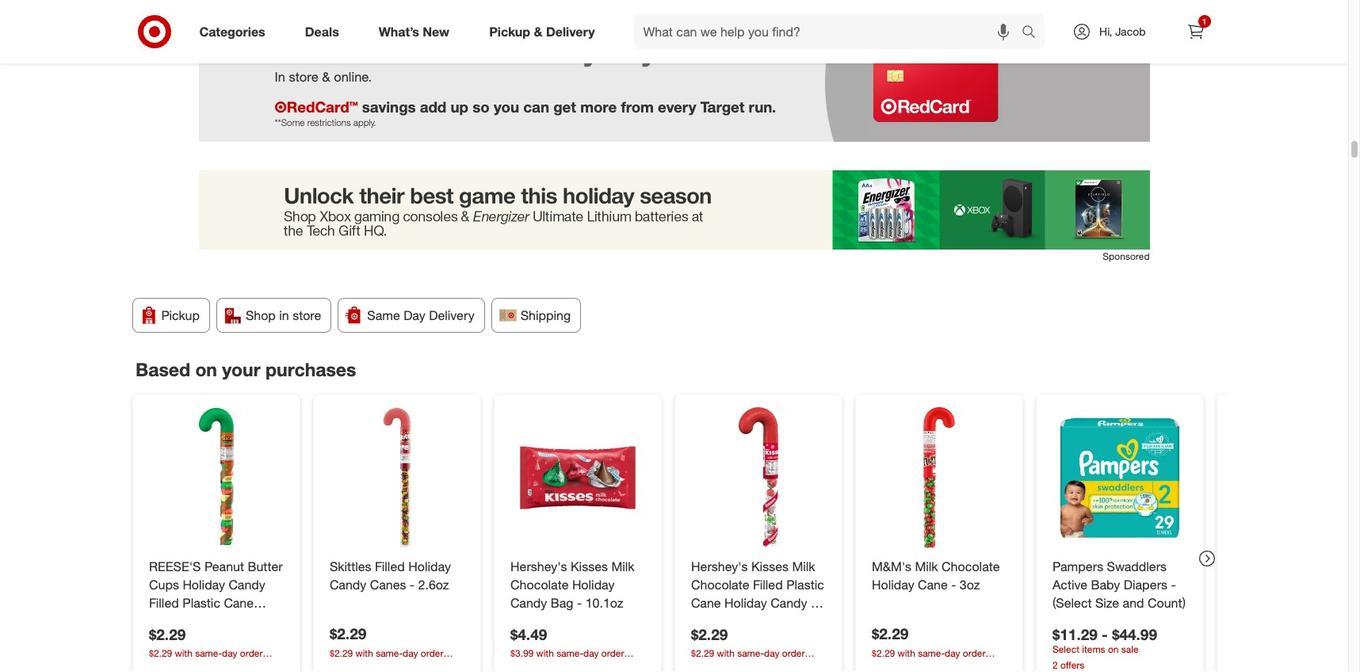 Task type: describe. For each thing, give the bounding box(es) containing it.
m&m's milk chocolate holiday cane - 3oz link
[[872, 558, 1007, 594]]

diapers
[[1124, 577, 1168, 593]]

same day delivery button
[[338, 298, 485, 333]]

chocolate inside m&m's milk chocolate holiday cane - 3oz
[[942, 559, 1000, 575]]

and
[[1123, 595, 1144, 611]]

$11.29
[[1053, 625, 1098, 644]]

pampers swaddlers active baby diapers - (select size and count) link
[[1053, 558, 1187, 613]]

sponsored
[[1103, 251, 1150, 263]]

store inside save 5% get more every day.** in store & online.
[[289, 69, 319, 85]]

day inside hershey's kisses milk chocolate filled plastic cane holiday candy - 2.88oz $2.29 $2.29 with same-day order services
[[764, 648, 779, 660]]

0 horizontal spatial on
[[195, 359, 217, 381]]

add
[[420, 98, 447, 116]]

2.17oz
[[220, 613, 258, 629]]

$2.29 with same-day order services button for skittles filled holiday candy canes - 2.6oz
[[329, 647, 467, 672]]

pampers swaddlers active baby diapers - (select size and count)
[[1053, 559, 1186, 611]]

holiday inside hershey's kisses milk chocolate holiday candy bag - 10.1oz
[[572, 577, 615, 593]]

plastic inside hershey's kisses milk chocolate filled plastic cane holiday candy - 2.88oz $2.29 $2.29 with same-day order services
[[786, 577, 824, 593]]

with for holiday
[[898, 648, 915, 660]]

reese's peanut butter cups holiday candy filled plastic cane miniatures - 2.17oz link
[[149, 558, 283, 629]]

- inside skittles filled holiday candy canes - 2.6oz
[[409, 577, 414, 593]]

size
[[1095, 595, 1119, 611]]

5%
[[346, 35, 387, 68]]

¬ redcard™ savings add up so you can get more from every target run. **some restrictions apply.
[[275, 98, 776, 129]]

skittles filled holiday candy canes - 2.6oz link
[[329, 558, 464, 594]]

plastic inside reese's peanut butter cups holiday candy filled plastic cane miniatures - 2.17oz $2.29 $2.29 with same-day order services
[[182, 595, 220, 611]]

get
[[554, 98, 576, 116]]

2.88oz
[[691, 613, 729, 629]]

services for skittles filled holiday candy canes - 2.6oz
[[329, 661, 365, 672]]

restrictions
[[307, 117, 351, 129]]

hershey's kisses milk chocolate filled plastic cane holiday candy - 2.88oz link
[[691, 558, 826, 629]]

store inside button
[[293, 308, 321, 324]]

holiday inside reese's peanut butter cups holiday candy filled plastic cane miniatures - 2.17oz $2.29 $2.29 with same-day order services
[[182, 577, 225, 593]]

order inside reese's peanut butter cups holiday candy filled plastic cane miniatures - 2.17oz $2.29 $2.29 with same-day order services
[[240, 648, 262, 660]]

skittles
[[329, 559, 371, 575]]

3oz
[[960, 577, 980, 593]]

canes
[[370, 577, 406, 593]]

$2.29 with same-day order services button for reese's peanut butter cups holiday candy filled plastic cane miniatures - 2.17oz
[[149, 647, 287, 672]]

pickup button
[[132, 298, 210, 333]]

deals link
[[292, 14, 359, 49]]

hi,
[[1100, 25, 1113, 38]]

run.
[[749, 98, 776, 116]]

services for m&m's milk chocolate holiday cane - 3oz
[[872, 661, 907, 672]]

shop in store
[[246, 308, 321, 324]]

every
[[658, 98, 697, 116]]

day.**
[[606, 35, 683, 68]]

with for candy
[[355, 648, 373, 660]]

- inside m&m's milk chocolate holiday cane - 3oz
[[951, 577, 956, 593]]

every
[[525, 35, 598, 68]]

jacob
[[1116, 25, 1146, 38]]

with inside hershey's kisses milk chocolate filled plastic cane holiday candy - 2.88oz $2.29 $2.29 with same-day order services
[[717, 648, 735, 660]]

can
[[524, 98, 550, 116]]

kisses for filled
[[751, 559, 789, 575]]

order for hershey's kisses milk chocolate holiday candy bag - 10.1oz
[[601, 648, 624, 660]]

services for hershey's kisses milk chocolate holiday candy bag - 10.1oz
[[510, 662, 546, 672]]

search
[[1015, 25, 1053, 41]]

pickup & delivery link
[[476, 14, 615, 49]]

what's
[[379, 23, 419, 39]]

(select
[[1053, 595, 1092, 611]]

day for skittles filled holiday candy canes - 2.6oz
[[402, 648, 418, 660]]

peanut
[[204, 559, 244, 575]]

in
[[275, 69, 285, 85]]

day for hershey's kisses milk chocolate holiday candy bag - 10.1oz
[[583, 648, 599, 660]]

save
[[275, 35, 338, 68]]

from
[[621, 98, 654, 116]]

pickup for pickup
[[161, 308, 200, 324]]

2.6oz
[[418, 577, 449, 593]]

day
[[404, 308, 426, 324]]

m&m's milk chocolate holiday cane - 3oz
[[872, 559, 1000, 593]]

swaddlers
[[1107, 559, 1167, 575]]

shipping
[[521, 308, 571, 324]]

$3.99
[[510, 648, 533, 660]]

search button
[[1015, 14, 1053, 52]]

shop
[[246, 308, 276, 324]]

same
[[367, 308, 400, 324]]

items
[[1082, 644, 1105, 656]]

pampers
[[1053, 559, 1103, 575]]

with inside reese's peanut butter cups holiday candy filled plastic cane miniatures - 2.17oz $2.29 $2.29 with same-day order services
[[175, 648, 192, 660]]

skittles filled holiday candy canes - 2.6oz
[[329, 559, 451, 593]]

hershey's kisses milk chocolate filled plastic cane holiday candy - 2.88oz $2.29 $2.29 with same-day order services
[[691, 559, 824, 672]]

shop in store button
[[216, 298, 332, 333]]

shipping button
[[491, 298, 581, 333]]

- inside hershey's kisses milk chocolate filled plastic cane holiday candy - 2.88oz $2.29 $2.29 with same-day order services
[[811, 595, 816, 611]]

candy inside reese's peanut butter cups holiday candy filled plastic cane miniatures - 2.17oz $2.29 $2.29 with same-day order services
[[228, 577, 265, 593]]

butter
[[247, 559, 282, 575]]

savings
[[362, 98, 416, 116]]

$3.99 with same-day order services button
[[510, 647, 648, 672]]

categories link
[[186, 14, 285, 49]]

services inside hershey's kisses milk chocolate filled plastic cane holiday candy - 2.88oz $2.29 $2.29 with same-day order services
[[691, 662, 727, 672]]

hershey's for hershey's kisses milk chocolate filled plastic cane holiday candy - 2.88oz $2.29 $2.29 with same-day order services
[[691, 559, 748, 575]]

milk for hershey's kisses milk chocolate filled plastic cane holiday candy - 2.88oz $2.29 $2.29 with same-day order services
[[792, 559, 815, 575]]

with for chocolate
[[536, 648, 554, 660]]

what's new
[[379, 23, 450, 39]]

active
[[1053, 577, 1088, 593]]

your
[[222, 359, 260, 381]]

hershey's kisses milk chocolate holiday candy bag - 10.1oz
[[510, 559, 634, 611]]

you
[[494, 98, 519, 116]]

filled inside reese's peanut butter cups holiday candy filled plastic cane miniatures - 2.17oz $2.29 $2.29 with same-day order services
[[149, 595, 179, 611]]

online.
[[334, 69, 372, 85]]

day inside reese's peanut butter cups holiday candy filled plastic cane miniatures - 2.17oz $2.29 $2.29 with same-day order services
[[222, 648, 237, 660]]



Task type: vqa. For each thing, say whether or not it's contained in the screenshot.
stores inside the More near you Show in-stock stores within 50 miles
no



Task type: locate. For each thing, give the bounding box(es) containing it.
& right more
[[534, 23, 543, 39]]

1 horizontal spatial delivery
[[546, 23, 595, 39]]

1 horizontal spatial chocolate
[[691, 577, 749, 593]]

same- right the $3.99
[[556, 648, 583, 660]]

more
[[581, 98, 617, 116]]

0 vertical spatial delivery
[[546, 23, 595, 39]]

chocolate up bag
[[510, 577, 569, 593]]

&
[[534, 23, 543, 39], [322, 69, 330, 85]]

day
[[402, 648, 418, 660], [945, 648, 960, 660], [222, 648, 237, 660], [583, 648, 599, 660], [764, 648, 779, 660]]

$2.29
[[329, 625, 366, 643], [872, 625, 909, 643], [149, 625, 185, 644], [691, 625, 728, 644], [329, 648, 353, 660], [872, 648, 895, 660], [149, 648, 172, 660], [691, 648, 714, 660]]

based on your purchases
[[135, 359, 356, 381]]

cane up 2.17oz
[[224, 595, 253, 611]]

cane left 3oz
[[918, 577, 948, 593]]

on left your
[[195, 359, 217, 381]]

1 link
[[1179, 14, 1214, 49]]

0 vertical spatial filled
[[375, 559, 405, 575]]

0 horizontal spatial delivery
[[429, 308, 475, 324]]

day down the 10.1oz
[[583, 648, 599, 660]]

$2.29 $2.29 with same-day order services for cane
[[872, 625, 986, 672]]

0 horizontal spatial &
[[322, 69, 330, 85]]

milk for hershey's kisses milk chocolate holiday candy bag - 10.1oz
[[611, 559, 634, 575]]

kisses
[[570, 559, 608, 575], [751, 559, 789, 575]]

same- inside hershey's kisses milk chocolate filled plastic cane holiday candy - 2.88oz $2.29 $2.29 with same-day order services
[[737, 648, 764, 660]]

holiday
[[408, 559, 451, 575], [182, 577, 225, 593], [572, 577, 615, 593], [872, 577, 914, 593], [724, 595, 767, 611]]

0 horizontal spatial pickup
[[161, 308, 200, 324]]

apply.
[[354, 117, 376, 129]]

2 hershey's from the left
[[691, 559, 748, 575]]

what's new link
[[365, 14, 470, 49]]

hi, jacob
[[1100, 25, 1146, 38]]

hershey's for hershey's kisses milk chocolate holiday candy bag - 10.1oz
[[510, 559, 567, 575]]

same- down m&m's milk chocolate holiday cane - 3oz link
[[918, 648, 945, 660]]

order down the 10.1oz
[[601, 648, 624, 660]]

same- down canes
[[376, 648, 402, 660]]

more
[[449, 35, 517, 68]]

1 vertical spatial delivery
[[429, 308, 475, 324]]

0 vertical spatial pickup
[[489, 23, 531, 39]]

chocolate for hershey's kisses milk chocolate holiday candy bag - 10.1oz
[[510, 577, 569, 593]]

& left the online. on the left top of the page
[[322, 69, 330, 85]]

1 horizontal spatial $2.29 $2.29 with same-day order services
[[872, 625, 986, 672]]

-
[[409, 577, 414, 593], [951, 577, 956, 593], [1171, 577, 1176, 593], [577, 595, 582, 611], [811, 595, 816, 611], [211, 613, 216, 629], [1102, 625, 1108, 644]]

count)
[[1148, 595, 1186, 611]]

1 kisses from the left
[[570, 559, 608, 575]]

1
[[1203, 17, 1207, 26]]

sale
[[1121, 644, 1139, 656]]

- inside $11.29 - $44.99 select items on sale
[[1102, 625, 1108, 644]]

0 horizontal spatial milk
[[611, 559, 634, 575]]

pampers swaddlers active baby diapers - (select size and count) image
[[1049, 408, 1191, 549], [1049, 408, 1191, 549]]

same- inside the $4.49 $3.99 with same-day order services
[[556, 648, 583, 660]]

same- inside reese's peanut butter cups holiday candy filled plastic cane miniatures - 2.17oz $2.29 $2.29 with same-day order services
[[195, 648, 222, 660]]

hershey's kisses milk chocolate holiday candy bag - 10.1oz link
[[510, 558, 645, 613]]

1 $2.29 $2.29 with same-day order services from the left
[[329, 625, 443, 672]]

same-
[[376, 648, 402, 660], [918, 648, 945, 660], [195, 648, 222, 660], [556, 648, 583, 660], [737, 648, 764, 660]]

cane
[[918, 577, 948, 593], [224, 595, 253, 611], [691, 595, 721, 611]]

1 horizontal spatial milk
[[792, 559, 815, 575]]

holiday up 2.6oz
[[408, 559, 451, 575]]

$11.29 - $44.99 select items on sale
[[1053, 625, 1157, 656]]

candy inside hershey's kisses milk chocolate filled plastic cane holiday candy - 2.88oz $2.29 $2.29 with same-day order services
[[770, 595, 807, 611]]

2 horizontal spatial milk
[[915, 559, 938, 575]]

cane inside m&m's milk chocolate holiday cane - 3oz
[[918, 577, 948, 593]]

2 horizontal spatial chocolate
[[942, 559, 1000, 575]]

same- down miniatures
[[195, 648, 222, 660]]

order inside hershey's kisses milk chocolate filled plastic cane holiday candy - 2.88oz $2.29 $2.29 with same-day order services
[[782, 648, 805, 660]]

m&m's
[[872, 559, 911, 575]]

2 vertical spatial filled
[[149, 595, 179, 611]]

order for skittles filled holiday candy canes - 2.6oz
[[421, 648, 443, 660]]

pickup for pickup & delivery
[[489, 23, 531, 39]]

services inside reese's peanut butter cups holiday candy filled plastic cane miniatures - 2.17oz $2.29 $2.29 with same-day order services
[[149, 662, 184, 672]]

3 milk from the left
[[915, 559, 938, 575]]

1 vertical spatial &
[[322, 69, 330, 85]]

with inside the $4.49 $3.99 with same-day order services
[[536, 648, 554, 660]]

candy
[[228, 577, 265, 593], [329, 577, 366, 593], [510, 595, 547, 611], [770, 595, 807, 611]]

order inside the $4.49 $3.99 with same-day order services
[[601, 648, 624, 660]]

skittles filled holiday candy canes - 2.6oz image
[[326, 408, 467, 549], [326, 408, 467, 549]]

cane up 2.88oz
[[691, 595, 721, 611]]

$4.49
[[510, 625, 547, 644]]

delivery up get in the left of the page
[[546, 23, 595, 39]]

deals
[[305, 23, 339, 39]]

select
[[1053, 644, 1080, 656]]

hershey's up 2.88oz
[[691, 559, 748, 575]]

0 horizontal spatial plastic
[[182, 595, 220, 611]]

milk inside m&m's milk chocolate holiday cane - 3oz
[[915, 559, 938, 575]]

m&m's milk chocolate holiday cane - 3oz image
[[869, 408, 1010, 549], [869, 408, 1010, 549]]

day down 2.17oz
[[222, 648, 237, 660]]

$2.29 $2.29 with same-day order services
[[329, 625, 443, 672], [872, 625, 986, 672]]

categories
[[199, 23, 265, 39]]

redcard™
[[287, 98, 358, 116]]

delivery for same day delivery
[[429, 308, 475, 324]]

0 vertical spatial plastic
[[786, 577, 824, 593]]

kisses inside hershey's kisses milk chocolate filled plastic cane holiday candy - 2.88oz $2.29 $2.29 with same-day order services
[[751, 559, 789, 575]]

chocolate up 2.88oz
[[691, 577, 749, 593]]

chocolate
[[942, 559, 1000, 575], [510, 577, 569, 593], [691, 577, 749, 593]]

1 vertical spatial pickup
[[161, 308, 200, 324]]

same day delivery
[[367, 308, 475, 324]]

¬
[[275, 98, 287, 116]]

$2.29 $2.29 with same-day order services down m&m's milk chocolate holiday cane - 3oz
[[872, 625, 986, 672]]

bag
[[551, 595, 573, 611]]

0 vertical spatial store
[[289, 69, 319, 85]]

order down 3oz
[[963, 648, 986, 660]]

- inside pampers swaddlers active baby diapers - (select size and count)
[[1171, 577, 1176, 593]]

1 horizontal spatial filled
[[375, 559, 405, 575]]

holiday down peanut in the bottom of the page
[[182, 577, 225, 593]]

day down canes
[[402, 648, 418, 660]]

hershey's inside hershey's kisses milk chocolate filled plastic cane holiday candy - 2.88oz $2.29 $2.29 with same-day order services
[[691, 559, 748, 575]]

reese's
[[149, 559, 201, 575]]

with
[[355, 648, 373, 660], [898, 648, 915, 660], [175, 648, 192, 660], [536, 648, 554, 660], [717, 648, 735, 660]]

1 hershey's from the left
[[510, 559, 567, 575]]

chocolate inside hershey's kisses milk chocolate holiday candy bag - 10.1oz
[[510, 577, 569, 593]]

reese's peanut butter cups holiday candy filled plastic cane miniatures - 2.17oz image
[[146, 408, 287, 549], [146, 408, 287, 549]]

same- down hershey's kisses milk chocolate filled plastic cane holiday candy - 2.88oz link
[[737, 648, 764, 660]]

hershey's
[[510, 559, 567, 575], [691, 559, 748, 575]]

filled inside hershey's kisses milk chocolate filled plastic cane holiday candy - 2.88oz $2.29 $2.29 with same-day order services
[[753, 577, 783, 593]]

holiday up 2.88oz
[[724, 595, 767, 611]]

filled inside skittles filled holiday candy canes - 2.6oz
[[375, 559, 405, 575]]

order
[[421, 648, 443, 660], [963, 648, 986, 660], [240, 648, 262, 660], [601, 648, 624, 660], [782, 648, 805, 660]]

& inside save 5% get more every day.** in store & online.
[[322, 69, 330, 85]]

new
[[423, 23, 450, 39]]

kisses inside hershey's kisses milk chocolate holiday candy bag - 10.1oz
[[570, 559, 608, 575]]

2 kisses from the left
[[751, 559, 789, 575]]

2 horizontal spatial cane
[[918, 577, 948, 593]]

1 milk from the left
[[611, 559, 634, 575]]

2 horizontal spatial filled
[[753, 577, 783, 593]]

get
[[395, 35, 442, 68]]

store
[[289, 69, 319, 85], [293, 308, 321, 324]]

1 horizontal spatial plastic
[[786, 577, 824, 593]]

holiday down m&m's
[[872, 577, 914, 593]]

so
[[473, 98, 490, 116]]

delivery
[[546, 23, 595, 39], [429, 308, 475, 324]]

same- for candy
[[376, 648, 402, 660]]

services inside the $4.49 $3.99 with same-day order services
[[510, 662, 546, 672]]

0 horizontal spatial filled
[[149, 595, 179, 611]]

1 vertical spatial store
[[293, 308, 321, 324]]

0 vertical spatial &
[[534, 23, 543, 39]]

pickup & delivery
[[489, 23, 595, 39]]

on left the sale
[[1108, 644, 1119, 656]]

milk inside hershey's kisses milk chocolate filled plastic cane holiday candy - 2.88oz $2.29 $2.29 with same-day order services
[[792, 559, 815, 575]]

0 horizontal spatial kisses
[[570, 559, 608, 575]]

$44.99
[[1112, 625, 1157, 644]]

order down hershey's kisses milk chocolate filled plastic cane holiday candy - 2.88oz link
[[782, 648, 805, 660]]

$4.49 $3.99 with same-day order services
[[510, 625, 624, 672]]

1 horizontal spatial &
[[534, 23, 543, 39]]

cane inside reese's peanut butter cups holiday candy filled plastic cane miniatures - 2.17oz $2.29 $2.29 with same-day order services
[[224, 595, 253, 611]]

hershey's up bag
[[510, 559, 567, 575]]

delivery for pickup & delivery
[[546, 23, 595, 39]]

$2.29 with same-day order services button for m&m's milk chocolate holiday cane - 3oz
[[872, 647, 1010, 672]]

1 vertical spatial plastic
[[182, 595, 220, 611]]

1 horizontal spatial kisses
[[751, 559, 789, 575]]

filled
[[375, 559, 405, 575], [753, 577, 783, 593], [149, 595, 179, 611]]

$2.29 with same-day order services button for hershey's kisses milk chocolate filled plastic cane holiday candy - 2.88oz
[[691, 647, 829, 672]]

kisses for holiday
[[570, 559, 608, 575]]

2 milk from the left
[[792, 559, 815, 575]]

day down 3oz
[[945, 648, 960, 660]]

delivery right day
[[429, 308, 475, 324]]

hershey's kisses milk chocolate holiday candy bag - 10.1oz image
[[507, 408, 648, 549], [507, 408, 648, 549]]

**some
[[275, 117, 305, 129]]

chocolate up 3oz
[[942, 559, 1000, 575]]

0 horizontal spatial hershey's
[[510, 559, 567, 575]]

baby
[[1091, 577, 1120, 593]]

milk inside hershey's kisses milk chocolate holiday candy bag - 10.1oz
[[611, 559, 634, 575]]

same- for chocolate
[[556, 648, 583, 660]]

1 horizontal spatial hershey's
[[691, 559, 748, 575]]

day down hershey's kisses milk chocolate filled plastic cane holiday candy - 2.88oz link
[[764, 648, 779, 660]]

hershey's kisses milk chocolate filled plastic cane holiday candy - 2.88oz image
[[688, 408, 829, 549], [688, 408, 829, 549]]

1 horizontal spatial cane
[[691, 595, 721, 611]]

0 horizontal spatial cane
[[224, 595, 253, 611]]

pickup inside button
[[161, 308, 200, 324]]

target
[[701, 98, 745, 116]]

holiday inside hershey's kisses milk chocolate filled plastic cane holiday candy - 2.88oz $2.29 $2.29 with same-day order services
[[724, 595, 767, 611]]

10.1oz
[[585, 595, 623, 611]]

day inside the $4.49 $3.99 with same-day order services
[[583, 648, 599, 660]]

services
[[329, 661, 365, 672], [872, 661, 907, 672], [149, 662, 184, 672], [510, 662, 546, 672], [691, 662, 727, 672]]

up
[[451, 98, 469, 116]]

reese's peanut butter cups holiday candy filled plastic cane miniatures - 2.17oz $2.29 $2.29 with same-day order services
[[149, 559, 282, 672]]

chocolate inside hershey's kisses milk chocolate filled plastic cane holiday candy - 2.88oz $2.29 $2.29 with same-day order services
[[691, 577, 749, 593]]

chocolate for hershey's kisses milk chocolate filled plastic cane holiday candy - 2.88oz $2.29 $2.29 with same-day order services
[[691, 577, 749, 593]]

- inside reese's peanut butter cups holiday candy filled plastic cane miniatures - 2.17oz $2.29 $2.29 with same-day order services
[[211, 613, 216, 629]]

same- for holiday
[[918, 648, 945, 660]]

cups
[[149, 577, 179, 593]]

based
[[135, 359, 190, 381]]

- inside hershey's kisses milk chocolate holiday candy bag - 10.1oz
[[577, 595, 582, 611]]

save 5% get more every day.** in store & online.
[[275, 35, 683, 85]]

2 $2.29 $2.29 with same-day order services from the left
[[872, 625, 986, 672]]

order down 2.17oz
[[240, 648, 262, 660]]

holiday up the 10.1oz
[[572, 577, 615, 593]]

order for m&m's milk chocolate holiday cane - 3oz
[[963, 648, 986, 660]]

holiday inside m&m's milk chocolate holiday cane - 3oz
[[872, 577, 914, 593]]

candy inside skittles filled holiday candy canes - 2.6oz
[[329, 577, 366, 593]]

day for m&m's milk chocolate holiday cane - 3oz
[[945, 648, 960, 660]]

order down 2.6oz
[[421, 648, 443, 660]]

hershey's inside hershey's kisses milk chocolate holiday candy bag - 10.1oz
[[510, 559, 567, 575]]

holiday inside skittles filled holiday candy canes - 2.6oz
[[408, 559, 451, 575]]

$2.29 $2.29 with same-day order services for canes
[[329, 625, 443, 672]]

1 horizontal spatial pickup
[[489, 23, 531, 39]]

1 horizontal spatial on
[[1108, 644, 1119, 656]]

in
[[279, 308, 289, 324]]

pickup
[[489, 23, 531, 39], [161, 308, 200, 324]]

1 vertical spatial on
[[1108, 644, 1119, 656]]

purchases
[[265, 359, 356, 381]]

candy inside hershey's kisses milk chocolate holiday candy bag - 10.1oz
[[510, 595, 547, 611]]

on inside $11.29 - $44.99 select items on sale
[[1108, 644, 1119, 656]]

0 horizontal spatial $2.29 $2.29 with same-day order services
[[329, 625, 443, 672]]

0 horizontal spatial chocolate
[[510, 577, 569, 593]]

delivery inside button
[[429, 308, 475, 324]]

miniatures
[[149, 613, 208, 629]]

advertisement region
[[199, 171, 1150, 250]]

$2.29 with same-day order services button
[[329, 647, 467, 672], [872, 647, 1010, 672], [149, 647, 287, 672], [691, 647, 829, 672]]

0 vertical spatial on
[[195, 359, 217, 381]]

$2.29 $2.29 with same-day order services down canes
[[329, 625, 443, 672]]

cane inside hershey's kisses milk chocolate filled plastic cane holiday candy - 2.88oz $2.29 $2.29 with same-day order services
[[691, 595, 721, 611]]

1 vertical spatial filled
[[753, 577, 783, 593]]

What can we help you find? suggestions appear below search field
[[634, 14, 1026, 49]]



